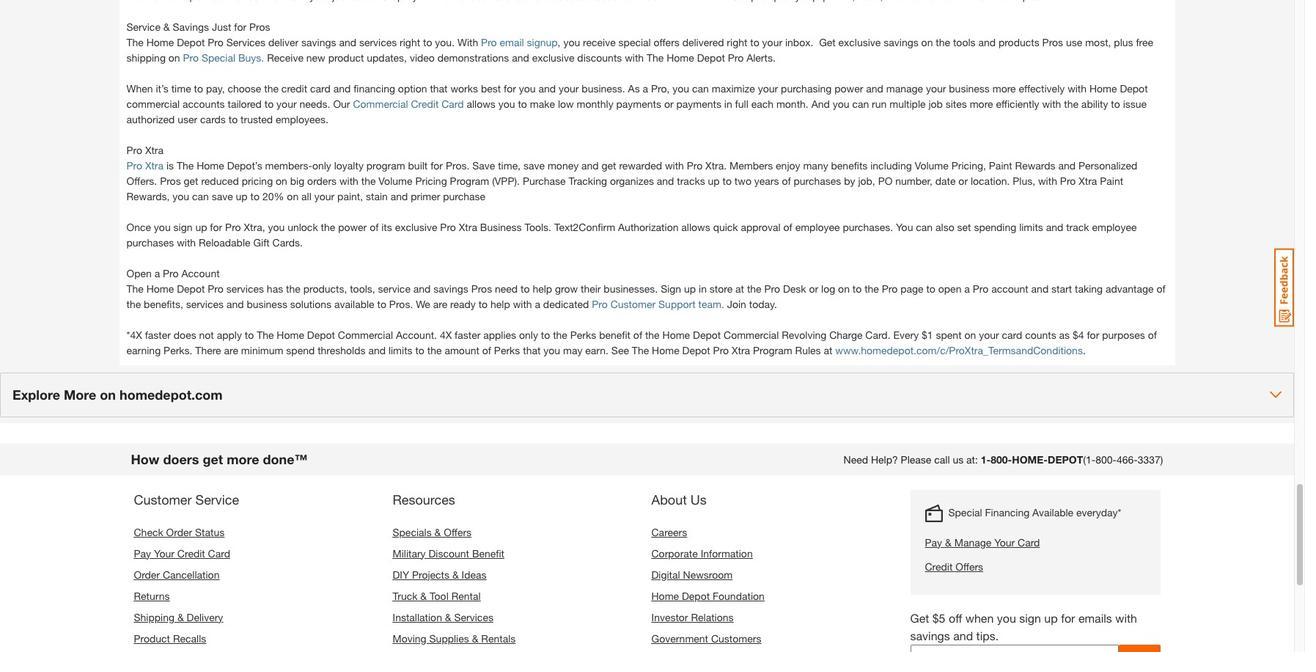 Task type: describe. For each thing, give the bounding box(es) containing it.
earning
[[127, 344, 161, 356]]

0 horizontal spatial your
[[154, 547, 175, 560]]

1 horizontal spatial help
[[533, 282, 553, 295]]

1 vertical spatial credit
[[177, 547, 205, 560]]

commercial down today.
[[724, 328, 779, 341]]

home up spend
[[277, 328, 304, 341]]

pro up pro special buys . receive new product updates, video demonstrations and exclusive discounts with the home depot pro alerts.
[[481, 36, 497, 48]]

the right has
[[286, 282, 301, 295]]

in inside the home depot pro services has the products, tools, service and savings pros need to help grow their businesses. sign up in store at the pro desk or log on to the pro page to open a pro account and start taking advantage of the benefits, services and business solutions available to pros. we are ready to help with a dedicated
[[699, 282, 707, 295]]

specials & offers link
[[393, 526, 472, 538]]

only inside is the home depot's members-only loyalty program built for pros. save time, save money and get rewarded with pro xtra. members enjoy many benefits including volume pricing, paint rewards and personalized offers. pros get reduced pricing on big orders with the volume pricing program (vpp). purchase tracking organizes and tracks up to two years of purchases by job, po number, date or location. plus, with pro xtra paint rewards, you can save up to 20% on all your paint, stain and primer purchase
[[312, 159, 331, 171]]

supplies
[[430, 632, 469, 645]]

business
[[480, 221, 522, 233]]

when it's time to pay, choose the credit card and financing option that works best for you and your business. as a pro, you can maximize your purchasing power and manage your business more effectively with home depot commercial accounts tailored to your needs. our
[[127, 82, 1149, 110]]

you down 'best'
[[499, 97, 515, 110]]

unlock
[[288, 221, 318, 233]]

right inside , you receive special offers delivered right to your inbox.  get exclusive savings on the tools and products pros use most, plus free shipping on
[[727, 36, 748, 48]]

military discount benefit
[[393, 547, 505, 560]]

two
[[735, 174, 752, 187]]

0 vertical spatial volume
[[915, 159, 949, 171]]

the inside allows you to make low monthly payments or payments in full each month. and you can run multiple job sites more efficiently with the ability to issue authorized user cards to trusted employees.
[[1065, 97, 1079, 110]]

2 faster from the left
[[455, 328, 481, 341]]

2 horizontal spatial services
[[359, 36, 397, 48]]

www.homedepot.com/c/proxtra_termsandconditions link
[[836, 344, 1084, 356]]

monthly
[[577, 97, 614, 110]]

the down pro customer support team. link
[[646, 328, 660, 341]]

when
[[127, 82, 153, 94]]

*4x faster does not apply to the home depot commercial account. 4x faster applies only to the perks benefit of the home depot commercial revolving charge card. every $1 spent on your card counts as $4 for purposes of earning perks. there are minimum spend thresholds and limits to the amount of perks that you may earn. see the home depot pro xtra program rules at
[[127, 328, 1158, 356]]

xtra inside once you sign up for pro xtra, you unlock the power of its exclusive pro xtra business tools. text2confirm authorization allows quick approval of employee purchases. you can also set spending limits and track employee purchases with reloadable gift cards.
[[459, 221, 478, 233]]

card inside "*4x faster does not apply to the home depot commercial account. 4x faster applies only to the perks benefit of the home depot commercial revolving charge card. every $1 spent on your card counts as $4 for purposes of earning perks. there are minimum spend thresholds and limits to the amount of perks that you may earn. see the home depot pro xtra program rules at"
[[1003, 328, 1023, 341]]

resources
[[393, 491, 456, 507]]

1 vertical spatial volume
[[379, 174, 413, 187]]

for inside once you sign up for pro xtra, you unlock the power of its exclusive pro xtra business tools. text2confirm authorization allows quick approval of employee purchases. you can also set spending limits and track employee purchases with reloadable gift cards.
[[210, 221, 222, 233]]

minimum
[[241, 344, 284, 356]]

to up the "video"
[[423, 36, 432, 48]]

can inside when it's time to pay, choose the credit card and financing option that works best for you and your business. as a pro, you can maximize your purchasing power and manage your business more effectively with home depot commercial accounts tailored to your needs. our
[[693, 82, 709, 94]]

page
[[901, 282, 924, 295]]

and right rewards
[[1059, 159, 1076, 171]]

home down support
[[663, 328, 690, 341]]

business inside the home depot pro services has the products, tools, service and savings pros need to help grow their businesses. sign up in store at the pro desk or log on to the pro page to open a pro account and start taking advantage of the benefits, services and business solutions available to pros. we are ready to help with a dedicated
[[247, 298, 288, 310]]

you right pro,
[[673, 82, 690, 94]]

2 800- from the left
[[1096, 453, 1117, 466]]

pro xtra link
[[127, 159, 164, 171]]

savings up new at the top of page
[[302, 36, 336, 48]]

number,
[[896, 174, 933, 187]]

purchase
[[443, 190, 486, 202]]

moving
[[393, 632, 427, 645]]

is
[[167, 159, 174, 171]]

with down special
[[625, 51, 644, 64]]

2 horizontal spatial get
[[602, 159, 617, 171]]

for inside is the home depot's members-only loyalty program built for pros. save time, save money and get rewarded with pro xtra. members enjoy many benefits including volume pricing, paint rewards and personalized offers. pros get reduced pricing on big orders with the volume pricing program (vpp). purchase tracking organizes and tracks up to two years of purchases by job, po number, date or location. plus, with pro xtra paint rewards, you can save up to 20% on all your paint, stain and primer purchase
[[431, 159, 443, 171]]

or inside the home depot pro services has the products, tools, service and savings pros need to help grow their businesses. sign up in store at the pro desk or log on to the pro page to open a pro account and start taking advantage of the benefits, services and business solutions available to pros. we are ready to help with a dedicated
[[810, 282, 819, 295]]

1 horizontal spatial card
[[442, 97, 464, 110]]

corporate information
[[652, 547, 753, 560]]

discount
[[429, 547, 470, 560]]

to down dedicated
[[541, 328, 550, 341]]

depot down 'savings'
[[177, 36, 205, 48]]

card inside when it's time to pay, choose the credit card and financing option that works best for you and your business. as a pro, you can maximize your purchasing power and manage your business more effectively with home depot commercial accounts tailored to your needs. our
[[310, 82, 331, 94]]

done™
[[263, 451, 308, 467]]

pro down just
[[208, 36, 224, 48]]

commercial up thresholds
[[338, 328, 393, 341]]

& left rentals
[[472, 632, 479, 645]]

2 horizontal spatial card
[[1018, 536, 1041, 548]]

efficiently
[[997, 97, 1040, 110]]

cards
[[200, 113, 226, 125]]

savings inside get $5 off when you sign up for emails with savings and tips.
[[911, 628, 951, 642]]

,
[[558, 36, 561, 48]]

spent
[[937, 328, 962, 341]]

home inside the home depot pro services has the products, tools, service and savings pros need to help grow their businesses. sign up in store at the pro desk or log on to the pro page to open a pro account and start taking advantage of the benefits, services and business solutions available to pros. we are ready to help with a dedicated
[[147, 282, 174, 295]]

the up today.
[[748, 282, 762, 295]]

that inside when it's time to pay, choose the credit card and financing option that works best for you and your business. as a pro, you can maximize your purchasing power and manage your business more effectively with home depot commercial accounts tailored to your needs. our
[[430, 82, 448, 94]]

1 faster from the left
[[145, 328, 171, 341]]

specials & offers
[[393, 526, 472, 538]]

pro special buys link
[[183, 51, 261, 64]]

it's
[[156, 82, 169, 94]]

team.
[[699, 298, 725, 310]]

0 vertical spatial service
[[127, 20, 161, 33]]

option
[[398, 82, 427, 94]]

charge
[[830, 328, 863, 341]]

your inside "*4x faster does not apply to the home depot commercial account. 4x faster applies only to the perks benefit of the home depot commercial revolving charge card. every $1 spent on your card counts as $4 for purposes of earning perks. there are minimum spend thresholds and limits to the amount of perks that you may earn. see the home depot pro xtra program rules at"
[[980, 328, 1000, 341]]

alerts.
[[747, 51, 776, 64]]

more inside when it's time to pay, choose the credit card and financing option that works best for you and your business. as a pro, you can maximize your purchasing power and manage your business more effectively with home depot commercial accounts tailored to your needs. our
[[993, 82, 1017, 94]]

www.homedepot.com/c/proxtra_termsandconditions
[[836, 344, 1084, 356]]

big
[[290, 174, 305, 187]]

pro down purchase
[[440, 221, 456, 233]]

time,
[[498, 159, 521, 171]]

with down the loyalty
[[340, 174, 359, 187]]

1 vertical spatial order
[[134, 568, 160, 581]]

pro right plus,
[[1061, 174, 1077, 187]]

your inside , you receive special offers delivered right to your inbox.  get exclusive savings on the tools and products pros use most, plus free shipping on
[[763, 36, 783, 48]]

0 horizontal spatial special
[[202, 51, 236, 64]]

financing
[[986, 506, 1030, 518]]

purchases inside is the home depot's members-only loyalty program built for pros. save time, save money and get rewarded with pro xtra. members enjoy many benefits including volume pricing, paint rewards and personalized offers. pros get reduced pricing on big orders with the volume pricing program (vpp). purchase tracking organizes and tracks up to two years of purchases by job, po number, date or location. plus, with pro xtra paint rewards, you can save up to 20% on all your paint, stain and primer purchase
[[794, 174, 842, 187]]

with
[[458, 36, 479, 48]]

pros. inside is the home depot's members-only loyalty program built for pros. save time, save money and get rewarded with pro xtra. members enjoy many benefits including volume pricing, paint rewards and personalized offers. pros get reduced pricing on big orders with the volume pricing program (vpp). purchase tracking organizes and tracks up to two years of purchases by job, po number, date or location. plus, with pro xtra paint rewards, you can save up to 20% on all your paint, stain and primer purchase
[[446, 159, 470, 171]]

on right shipping
[[169, 51, 180, 64]]

to down pricing
[[251, 190, 260, 202]]

more inside allows you to make low monthly payments or payments in full each month. and you can run multiple job sites more efficiently with the ability to issue authorized user cards to trusted employees.
[[970, 97, 994, 110]]

to right need
[[521, 282, 530, 295]]

you up make
[[519, 82, 536, 94]]

exclusive inside once you sign up for pro xtra, you unlock the power of its exclusive pro xtra business tools. text2confirm authorization allows quick approval of employee purchases. you can also set spending limits and track employee purchases with reloadable gift cards.
[[395, 221, 438, 233]]

tool
[[430, 590, 449, 602]]

of left its at the left
[[370, 221, 379, 233]]

allows inside allows you to make low monthly payments or payments in full each month. and you can run multiple job sites more efficiently with the ability to issue authorized user cards to trusted employees.
[[467, 97, 496, 110]]

0 vertical spatial customer
[[611, 298, 656, 310]]

allows inside once you sign up for pro xtra, you unlock the power of its exclusive pro xtra business tools. text2confirm authorization allows quick approval of employee purchases. you can also set spending limits and track employee purchases with reloadable gift cards.
[[682, 221, 711, 233]]

your up the "job"
[[927, 82, 947, 94]]

0 horizontal spatial services
[[226, 36, 266, 48]]

1 horizontal spatial services
[[226, 282, 264, 295]]

call
[[935, 453, 950, 466]]

depot down delivered
[[698, 51, 725, 64]]

new
[[307, 51, 326, 64]]

corporate information link
[[652, 547, 753, 560]]

exclusive inside , you receive special offers delivered right to your inbox.  get exclusive savings on the tools and products pros use most, plus free shipping on
[[839, 36, 881, 48]]

video
[[410, 51, 435, 64]]

your up low
[[559, 82, 579, 94]]

purchases inside once you sign up for pro xtra, you unlock the power of its exclusive pro xtra business tools. text2confirm authorization allows quick approval of employee purchases. you can also set spending limits and track employee purchases with reloadable gift cards.
[[127, 236, 174, 248]]

members
[[730, 159, 773, 171]]

buys
[[238, 51, 261, 64]]

of right the purposes
[[1149, 328, 1158, 341]]

inbox.
[[786, 36, 814, 48]]

depot's
[[227, 159, 262, 171]]

the inside once you sign up for pro xtra, you unlock the power of its exclusive pro xtra business tools. text2confirm authorization allows quick approval of employee purchases. you can also set spending limits and track employee purchases with reloadable gift cards.
[[321, 221, 335, 233]]

depot down team.
[[693, 328, 721, 341]]

pay for pay & manage your card
[[926, 536, 943, 548]]

power inside when it's time to pay, choose the credit card and financing option that works best for you and your business. as a pro, you can maximize your purchasing power and manage your business more effectively with home depot commercial accounts tailored to your needs. our
[[835, 82, 864, 94]]

and up make
[[539, 82, 556, 94]]

about us
[[652, 491, 707, 507]]

0 horizontal spatial offers
[[444, 526, 472, 538]]

tracking
[[569, 174, 608, 187]]

on left tools
[[922, 36, 934, 48]]

Enter Email Address text field
[[911, 645, 1120, 652]]

make
[[530, 97, 555, 110]]

depot inside when it's time to pay, choose the credit card and financing option that works best for you and your business. as a pro, you can maximize your purchasing power and manage your business more effectively with home depot commercial accounts tailored to your needs. our
[[1121, 82, 1149, 94]]

how doers get more done™
[[131, 451, 308, 467]]

maximize
[[712, 82, 756, 94]]

for right just
[[234, 20, 247, 33]]

organizes
[[610, 174, 654, 187]]

to up trusted
[[265, 97, 274, 110]]

0 horizontal spatial card
[[208, 547, 230, 560]]

by
[[845, 174, 856, 187]]

years
[[755, 174, 780, 187]]

up inside get $5 off when you sign up for emails with savings and tips.
[[1045, 611, 1059, 625]]

ready
[[451, 298, 476, 310]]

you up cards.
[[268, 221, 285, 233]]

and up tracking
[[582, 159, 599, 171]]

to left make
[[518, 97, 527, 110]]

and right stain
[[391, 190, 408, 202]]

the left page
[[865, 282, 880, 295]]

businesses.
[[604, 282, 658, 295]]

and left tracks
[[657, 174, 675, 187]]

pros inside is the home depot's members-only loyalty program built for pros. save time, save money and get rewarded with pro xtra. members enjoy many benefits including volume pricing, paint rewards and personalized offers. pros get reduced pricing on big orders with the volume pricing program (vpp). purchase tracking organizes and tracks up to two years of purchases by job, po number, date or location. plus, with pro xtra paint rewards, you can save up to 20% on all your paint, stain and primer purchase
[[160, 174, 181, 187]]

government
[[652, 632, 709, 645]]

date
[[936, 174, 956, 187]]

on left all
[[287, 190, 299, 202]]

special
[[619, 36, 651, 48]]

works
[[451, 82, 478, 94]]

pro down "their" on the left top of page
[[592, 298, 608, 310]]

your down credit
[[277, 97, 297, 110]]

need
[[844, 453, 869, 466]]

2 employee from the left
[[1093, 221, 1138, 233]]

you inside is the home depot's members-only loyalty program built for pros. save time, save money and get rewarded with pro xtra. members enjoy many benefits including volume pricing, paint rewards and personalized offers. pros get reduced pricing on big orders with the volume pricing program (vpp). purchase tracking organizes and tracks up to two years of purchases by job, po number, date or location. plus, with pro xtra paint rewards, you can save up to 20% on all your paint, stain and primer purchase
[[173, 190, 189, 202]]

commercial down financing
[[353, 97, 408, 110]]

1 vertical spatial customer
[[134, 491, 192, 507]]

xtra inside "*4x faster does not apply to the home depot commercial account. 4x faster applies only to the perks benefit of the home depot commercial revolving charge card. every $1 spent on your card counts as $4 for purposes of earning perks. there are minimum spend thresholds and limits to the amount of perks that you may earn. see the home depot pro xtra program rules at"
[[732, 344, 751, 356]]

are inside "*4x faster does not apply to the home depot commercial account. 4x faster applies only to the perks benefit of the home depot commercial revolving charge card. every $1 spent on your card counts as $4 for purposes of earning perks. there are minimum spend thresholds and limits to the amount of perks that you may earn. see the home depot pro xtra program rules at"
[[224, 344, 238, 356]]

1 horizontal spatial your
[[995, 536, 1016, 548]]

our
[[333, 97, 350, 110]]

for inside when it's time to pay, choose the credit card and financing option that works best for you and your business. as a pro, you can maximize your purchasing power and manage your business more effectively with home depot commercial accounts tailored to your needs. our
[[504, 82, 516, 94]]

on left big
[[276, 174, 288, 187]]

to down account.
[[416, 344, 425, 356]]

& left ideas
[[453, 568, 459, 581]]

rental
[[452, 590, 481, 602]]

gift
[[253, 236, 270, 248]]

money
[[548, 159, 579, 171]]

1 vertical spatial exclusive
[[532, 51, 575, 64]]

pro left page
[[882, 282, 898, 295]]

to up the accounts
[[194, 82, 203, 94]]

pro left alerts. at top right
[[728, 51, 744, 64]]

with inside allows you to make low monthly payments or payments in full each month. and you can run multiple job sites more efficiently with the ability to issue authorized user cards to trusted employees.
[[1043, 97, 1062, 110]]

to left two at the top right of the page
[[723, 174, 732, 187]]

loyalty
[[334, 159, 364, 171]]

emails
[[1079, 611, 1113, 625]]

homedepot.com
[[120, 386, 223, 402]]

to left issue
[[1112, 97, 1121, 110]]

& for service & savings just for pros
[[163, 20, 170, 33]]

to right apply
[[245, 328, 254, 341]]

pricing
[[242, 174, 273, 187]]

credit offers
[[926, 560, 984, 573]]

investor
[[652, 611, 689, 623]]

everyday*
[[1077, 506, 1122, 518]]

can inside is the home depot's members-only loyalty program built for pros. save time, save money and get rewarded with pro xtra. members enjoy many benefits including volume pricing, paint rewards and personalized offers. pros get reduced pricing on big orders with the volume pricing program (vpp). purchase tracking organizes and tracks up to two years of purchases by job, po number, date or location. plus, with pro xtra paint rewards, you can save up to 20% on all your paint, stain and primer purchase
[[192, 190, 209, 202]]

home inside when it's time to pay, choose the credit card and financing option that works best for you and your business. as a pro, you can maximize your purchasing power and manage your business more effectively with home depot commercial accounts tailored to your needs. our
[[1090, 82, 1118, 94]]

depot down the pro customer support team. join today.
[[683, 344, 711, 356]]

with down rewards
[[1039, 174, 1058, 187]]

pro left account at the top of page
[[163, 267, 179, 279]]

card.
[[866, 328, 891, 341]]

the inside , you receive special offers delivered right to your inbox.  get exclusive savings on the tools and products pros use most, plus free shipping on
[[936, 36, 951, 48]]

pro left account
[[973, 282, 989, 295]]

the right see
[[632, 344, 649, 356]]

and left start
[[1032, 282, 1049, 295]]

with inside get $5 off when you sign up for emails with savings and tips.
[[1116, 611, 1138, 625]]

and inside , you receive special offers delivered right to your inbox.  get exclusive savings on the tools and products pros use most, plus free shipping on
[[979, 36, 996, 48]]

0 horizontal spatial .
[[261, 51, 264, 64]]

up down xtra.
[[708, 174, 720, 187]]

1 vertical spatial paint
[[1101, 174, 1124, 187]]

with inside once you sign up for pro xtra, you unlock the power of its exclusive pro xtra business tools. text2confirm authorization allows quick approval of employee purchases. you can also set spending limits and track employee purchases with reloadable gift cards.
[[177, 236, 196, 248]]

power inside once you sign up for pro xtra, you unlock the power of its exclusive pro xtra business tools. text2confirm authorization allows quick approval of employee purchases. you can also set spending limits and track employee purchases with reloadable gift cards.
[[338, 221, 367, 233]]

cancellation
[[163, 568, 220, 581]]

to right ready
[[479, 298, 488, 310]]

to down tailored
[[229, 113, 238, 125]]

home up shipping
[[147, 36, 174, 48]]

amount
[[445, 344, 480, 356]]

xtra up pro xtra link
[[145, 144, 164, 156]]

plus
[[1115, 36, 1134, 48]]

product
[[328, 51, 364, 64]]

need help? please call us at: 1-800-home-depot (1-800-466-3337)
[[844, 453, 1164, 466]]

pro down 'savings'
[[183, 51, 199, 64]]

the inside the home depot pro services has the products, tools, service and savings pros need to help grow their businesses. sign up in store at the pro desk or log on to the pro page to open a pro account and start taking advantage of the benefits, services and business solutions available to pros. we are ready to help with a dedicated
[[127, 282, 144, 295]]

members-
[[265, 159, 312, 171]]

pricing,
[[952, 159, 987, 171]]

can inside allows you to make low monthly payments or payments in full each month. and you can run multiple job sites more efficiently with the ability to issue authorized user cards to trusted employees.
[[853, 97, 870, 110]]

to right page
[[927, 282, 936, 295]]

pros up deliver
[[249, 20, 270, 33]]

2 vertical spatial more
[[227, 451, 259, 467]]

home right see
[[652, 344, 680, 356]]

does
[[174, 328, 196, 341]]

you right once
[[154, 221, 171, 233]]

for inside "*4x faster does not apply to the home depot commercial account. 4x faster applies only to the perks benefit of the home depot commercial revolving charge card. every $1 spent on your card counts as $4 for purposes of earning perks. there are minimum spend thresholds and limits to the amount of perks that you may earn. see the home depot pro xtra program rules at"
[[1088, 328, 1100, 341]]

pros. inside the home depot pro services has the products, tools, service and savings pros need to help grow their businesses. sign up in store at the pro desk or log on to the pro page to open a pro account and start taking advantage of the benefits, services and business solutions available to pros. we are ready to help with a dedicated
[[389, 298, 413, 310]]

of inside is the home depot's members-only loyalty program built for pros. save time, save money and get rewarded with pro xtra. members enjoy many benefits including volume pricing, paint rewards and personalized offers. pros get reduced pricing on big orders with the volume pricing program (vpp). purchase tracking organizes and tracks up to two years of purchases by job, po number, date or location. plus, with pro xtra paint rewards, you can save up to 20% on all your paint, stain and primer purchase
[[782, 174, 791, 187]]

1 horizontal spatial perks
[[571, 328, 597, 341]]

1 horizontal spatial order
[[166, 526, 192, 538]]

1 horizontal spatial save
[[524, 159, 545, 171]]

get $5 off when you sign up for emails with savings and tips.
[[911, 611, 1138, 642]]

pro down account at the top of page
[[208, 282, 224, 295]]

program
[[367, 159, 405, 171]]

savings inside , you receive special offers delivered right to your inbox.  get exclusive savings on the tools and products pros use most, plus free shipping on
[[884, 36, 919, 48]]

log
[[822, 282, 836, 295]]

account.
[[396, 328, 437, 341]]

military discount benefit link
[[393, 547, 505, 560]]

depot up thresholds
[[307, 328, 335, 341]]

diy
[[393, 568, 409, 581]]

pro up offers.
[[127, 159, 142, 171]]

order cancellation
[[134, 568, 220, 581]]

and inside get $5 off when you sign up for emails with savings and tips.
[[954, 628, 974, 642]]

xtra left is
[[145, 159, 164, 171]]

and up our
[[334, 82, 351, 94]]

the up may
[[553, 328, 568, 341]]

www.homedepot.com/c/proxtra_termsandconditions .
[[836, 344, 1086, 356]]

rewards,
[[127, 190, 170, 202]]



Task type: vqa. For each thing, say whether or not it's contained in the screenshot.
"Home" related to Home Décor
no



Task type: locate. For each thing, give the bounding box(es) containing it.
0 horizontal spatial save
[[212, 190, 233, 202]]

you up tips.
[[998, 611, 1017, 625]]

home down digital
[[652, 590, 679, 602]]

0 vertical spatial help
[[533, 282, 553, 295]]

1 horizontal spatial payments
[[677, 97, 722, 110]]

1 horizontal spatial in
[[725, 97, 733, 110]]

2 horizontal spatial credit
[[926, 560, 953, 573]]

at inside the home depot pro services has the products, tools, service and savings pros need to help grow their businesses. sign up in store at the pro desk or log on to the pro page to open a pro account and start taking advantage of the benefits, services and business solutions available to pros. we are ready to help with a dedicated
[[736, 282, 745, 295]]

1 vertical spatial more
[[970, 97, 994, 110]]

at up the join
[[736, 282, 745, 295]]

2 right from the left
[[727, 36, 748, 48]]

their
[[581, 282, 601, 295]]

0 horizontal spatial power
[[338, 221, 367, 233]]

you right and
[[833, 97, 850, 110]]

0 horizontal spatial employee
[[796, 221, 841, 233]]

0 horizontal spatial perks
[[494, 344, 520, 356]]

savings inside the home depot pro services has the products, tools, service and savings pros need to help grow their businesses. sign up in store at the pro desk or log on to the pro page to open a pro account and start taking advantage of the benefits, services and business solutions available to pros. we are ready to help with a dedicated
[[434, 282, 469, 295]]

800-
[[991, 453, 1013, 466], [1096, 453, 1117, 466]]

1 horizontal spatial service
[[196, 491, 239, 507]]

feedback link image
[[1275, 248, 1295, 327]]

credit inside credit offers link
[[926, 560, 953, 573]]

customer service
[[134, 491, 239, 507]]

and up apply
[[227, 298, 244, 310]]

order cancellation link
[[134, 568, 220, 581]]

the up stain
[[362, 174, 376, 187]]

product recalls
[[134, 632, 206, 645]]

trusted
[[241, 113, 273, 125]]

the inside when it's time to pay, choose the credit card and financing option that works best for you and your business. as a pro, you can maximize your purchasing power and manage your business more effectively with home depot commercial accounts tailored to your needs. our
[[264, 82, 279, 94]]

can right you
[[917, 221, 933, 233]]

returns link
[[134, 590, 170, 602]]

0 vertical spatial services
[[226, 36, 266, 48]]

pros inside , you receive special offers delivered right to your inbox.  get exclusive savings on the tools and products pros use most, plus free shipping on
[[1043, 36, 1064, 48]]

installation
[[393, 611, 442, 623]]

your inside is the home depot's members-only loyalty program built for pros. save time, save money and get rewarded with pro xtra. members enjoy many benefits including volume pricing, paint rewards and personalized offers. pros get reduced pricing on big orders with the volume pricing program (vpp). purchase tracking organizes and tracks up to two years of purchases by job, po number, date or location. plus, with pro xtra paint rewards, you can save up to 20% on all your paint, stain and primer purchase
[[315, 190, 335, 202]]

applies
[[484, 328, 517, 341]]

faster up earning
[[145, 328, 171, 341]]

employees.
[[276, 113, 329, 125]]

800- right 'depot' on the bottom right of page
[[1096, 453, 1117, 466]]

shipping & delivery link
[[134, 611, 223, 623]]

1 horizontal spatial sign
[[1020, 611, 1042, 625]]

payments down maximize
[[677, 97, 722, 110]]

1 vertical spatial special
[[949, 506, 983, 518]]

the inside is the home depot's members-only loyalty program built for pros. save time, save money and get rewarded with pro xtra. members enjoy many benefits including volume pricing, paint rewards and personalized offers. pros get reduced pricing on big orders with the volume pricing program (vpp). purchase tracking organizes and tracks up to two years of purchases by job, po number, date or location. plus, with pro xtra paint rewards, you can save up to 20% on all your paint, stain and primer purchase
[[177, 159, 194, 171]]

allows down 'best'
[[467, 97, 496, 110]]

2 horizontal spatial or
[[959, 174, 969, 187]]

digital newsroom
[[652, 568, 733, 581]]

more left done™ on the bottom of the page
[[227, 451, 259, 467]]

services left has
[[226, 282, 264, 295]]

1 vertical spatial allows
[[682, 221, 711, 233]]

home depot foundation
[[652, 590, 765, 602]]

card up needs.
[[310, 82, 331, 94]]

0 vertical spatial card
[[310, 82, 331, 94]]

and inside once you sign up for pro xtra, you unlock the power of its exclusive pro xtra business tools. text2confirm authorization allows quick approval of employee purchases. you can also set spending limits and track employee purchases with reloadable gift cards.
[[1047, 221, 1064, 233]]

limits right spending
[[1020, 221, 1044, 233]]

0 horizontal spatial service
[[127, 20, 161, 33]]

financing
[[354, 82, 395, 94]]

user
[[178, 113, 198, 125]]

of down applies
[[483, 344, 492, 356]]

program inside "*4x faster does not apply to the home depot commercial account. 4x faster applies only to the perks benefit of the home depot commercial revolving charge card. every $1 spent on your card counts as $4 for purposes of earning perks. there are minimum spend thresholds and limits to the amount of perks that you may earn. see the home depot pro xtra program rules at"
[[754, 344, 793, 356]]

1 horizontal spatial 800-
[[1096, 453, 1117, 466]]

in inside allows you to make low monthly payments or payments in full each month. and you can run multiple job sites more efficiently with the ability to issue authorized user cards to trusted employees.
[[725, 97, 733, 110]]

location.
[[971, 174, 1011, 187]]

the left "ability"
[[1065, 97, 1079, 110]]

government customers link
[[652, 632, 762, 645]]

sign inside once you sign up for pro xtra, you unlock the power of its exclusive pro xtra business tools. text2confirm authorization allows quick approval of employee purchases. you can also set spending limits and track employee purchases with reloadable gift cards.
[[174, 221, 193, 233]]

the left tools
[[936, 36, 951, 48]]

& for specials & offers
[[435, 526, 441, 538]]

digital newsroom link
[[652, 568, 733, 581]]

power right purchasing
[[835, 82, 864, 94]]

and up the run
[[867, 82, 884, 94]]

2 pro xtra from the top
[[127, 159, 164, 171]]

1 horizontal spatial at
[[824, 344, 833, 356]]

to right "log"
[[853, 282, 862, 295]]

0 vertical spatial are
[[433, 298, 448, 310]]

to down service
[[377, 298, 387, 310]]

1 payments from the left
[[617, 97, 662, 110]]

2 payments from the left
[[677, 97, 722, 110]]

service
[[127, 20, 161, 33], [196, 491, 239, 507]]

effectively
[[1019, 82, 1065, 94]]

1 horizontal spatial services
[[455, 611, 494, 623]]

can left maximize
[[693, 82, 709, 94]]

1 horizontal spatial power
[[835, 82, 864, 94]]

credit offers link
[[926, 559, 1122, 574]]

0 vertical spatial get
[[602, 159, 617, 171]]

up inside once you sign up for pro xtra, you unlock the power of its exclusive pro xtra business tools. text2confirm authorization allows quick approval of employee purchases. you can also set spending limits and track employee purchases with reloadable gift cards.
[[195, 221, 207, 233]]

0 horizontal spatial sign
[[174, 221, 193, 233]]

0 horizontal spatial only
[[312, 159, 331, 171]]

& left manage
[[946, 536, 952, 548]]

are inside the home depot pro services has the products, tools, service and savings pros need to help grow their businesses. sign up in store at the pro desk or log on to the pro page to open a pro account and start taking advantage of the benefits, services and business solutions available to pros. we are ready to help with a dedicated
[[433, 298, 448, 310]]

sign inside get $5 off when you sign up for emails with savings and tips.
[[1020, 611, 1042, 625]]

the down open
[[127, 282, 144, 295]]

purchase
[[523, 174, 566, 187]]

the inside is the home depot's members-only loyalty program built for pros. save time, save money and get rewarded with pro xtra. members enjoy many benefits including volume pricing, paint rewards and personalized offers. pros get reduced pricing on big orders with the volume pricing program (vpp). purchase tracking organizes and tracks up to two years of purchases by job, po number, date or location. plus, with pro xtra paint rewards, you can save up to 20% on all your paint, stain and primer purchase
[[362, 174, 376, 187]]

check order status link
[[134, 526, 225, 538]]

program inside is the home depot's members-only loyalty program built for pros. save time, save money and get rewarded with pro xtra. members enjoy many benefits including volume pricing, paint rewards and personalized offers. pros get reduced pricing on big orders with the volume pricing program (vpp). purchase tracking organizes and tracks up to two years of purchases by job, po number, date or location. plus, with pro xtra paint rewards, you can save up to 20% on all your paint, stain and primer purchase
[[450, 174, 490, 187]]

customer up check at the bottom of the page
[[134, 491, 192, 507]]

0 vertical spatial program
[[450, 174, 490, 187]]

the home depot pro services has the products, tools, service and savings pros need to help grow their businesses. sign up in store at the pro desk or log on to the pro page to open a pro account and start taking advantage of the benefits, services and business solutions available to pros. we are ready to help with a dedicated
[[127, 282, 1166, 310]]

at:
[[967, 453, 979, 466]]

authorization
[[619, 221, 679, 233]]

& for shipping & delivery
[[177, 611, 184, 623]]

recalls
[[173, 632, 206, 645]]

tools.
[[525, 221, 552, 233]]

0 horizontal spatial limits
[[389, 344, 413, 356]]

to inside , you receive special offers delivered right to your inbox.  get exclusive savings on the tools and products pros use most, plus free shipping on
[[751, 36, 760, 48]]

1 800- from the left
[[991, 453, 1013, 466]]

tools,
[[350, 282, 375, 295]]

personalized
[[1079, 159, 1138, 171]]

ability
[[1082, 97, 1109, 110]]

need
[[495, 282, 518, 295]]

0 horizontal spatial exclusive
[[395, 221, 438, 233]]

apply
[[217, 328, 242, 341]]

help?
[[872, 453, 899, 466]]

order up "pay your credit card" link
[[166, 526, 192, 538]]

1 horizontal spatial that
[[523, 344, 541, 356]]

services down rental
[[455, 611, 494, 623]]

you inside "*4x faster does not apply to the home depot commercial account. 4x faster applies only to the perks benefit of the home depot commercial revolving charge card. every $1 spent on your card counts as $4 for purposes of earning perks. there are minimum spend thresholds and limits to the amount of perks that you may earn. see the home depot pro xtra program rules at"
[[544, 344, 561, 356]]

0 vertical spatial pro xtra
[[127, 144, 164, 156]]

up inside the home depot pro services has the products, tools, service and savings pros need to help grow their businesses. sign up in store at the pro desk or log on to the pro page to open a pro account and start taking advantage of the benefits, services and business solutions available to pros. we are ready to help with a dedicated
[[685, 282, 696, 295]]

pros. left save
[[446, 159, 470, 171]]

1 horizontal spatial limits
[[1020, 221, 1044, 233]]

perks.
[[164, 344, 193, 356]]

only inside "*4x faster does not apply to the home depot commercial account. 4x faster applies only to the perks benefit of the home depot commercial revolving charge card. every $1 spent on your card counts as $4 for purposes of earning perks. there are minimum spend thresholds and limits to the amount of perks that you may earn. see the home depot pro xtra program rules at"
[[519, 328, 538, 341]]

up up reloadable
[[195, 221, 207, 233]]

rewards
[[1016, 159, 1056, 171]]

allows left quick
[[682, 221, 711, 233]]

of right benefit
[[634, 328, 643, 341]]

xtra
[[145, 144, 164, 156], [145, 159, 164, 171], [1079, 174, 1098, 187], [459, 221, 478, 233], [732, 344, 751, 356]]

xtra inside is the home depot's members-only loyalty program built for pros. save time, save money and get rewarded with pro xtra. members enjoy many benefits including volume pricing, paint rewards and personalized offers. pros get reduced pricing on big orders with the volume pricing program (vpp). purchase tracking organizes and tracks up to two years of purchases by job, po number, date or location. plus, with pro xtra paint rewards, you can save up to 20% on all your paint, stain and primer purchase
[[1079, 174, 1098, 187]]

& for pay & manage your card
[[946, 536, 952, 548]]

pro special buys . receive new product updates, video demonstrations and exclusive discounts with the home depot pro alerts.
[[183, 51, 779, 64]]

limits inside "*4x faster does not apply to the home depot commercial account. 4x faster applies only to the perks benefit of the home depot commercial revolving charge card. every $1 spent on your card counts as $4 for purposes of earning perks. there are minimum spend thresholds and limits to the amount of perks that you may earn. see the home depot pro xtra program rules at"
[[389, 344, 413, 356]]

0 vertical spatial order
[[166, 526, 192, 538]]

1 horizontal spatial employee
[[1093, 221, 1138, 233]]

.
[[261, 51, 264, 64], [1084, 344, 1086, 356]]

exclusive
[[839, 36, 881, 48], [532, 51, 575, 64], [395, 221, 438, 233]]

xtra down purchase
[[459, 221, 478, 233]]

open
[[127, 267, 152, 279]]

1 horizontal spatial business
[[950, 82, 990, 94]]

0 horizontal spatial get
[[184, 174, 198, 187]]

the down offers
[[647, 51, 664, 64]]

with up tracks
[[665, 159, 684, 171]]

& for installation & services
[[445, 611, 452, 623]]

you inside get $5 off when you sign up for emails with savings and tips.
[[998, 611, 1017, 625]]

1 vertical spatial card
[[1003, 328, 1023, 341]]

needs.
[[300, 97, 331, 110]]

0 vertical spatial more
[[993, 82, 1017, 94]]

and right thresholds
[[369, 344, 386, 356]]

0 vertical spatial save
[[524, 159, 545, 171]]

of inside the home depot pro services has the products, tools, service and savings pros need to help grow their businesses. sign up in store at the pro desk or log on to the pro page to open a pro account and start taking advantage of the benefits, services and business solutions available to pros. we are ready to help with a dedicated
[[1157, 282, 1166, 295]]

1 horizontal spatial pros.
[[446, 159, 470, 171]]

a inside when it's time to pay, choose the credit card and financing option that works best for you and your business. as a pro, you can maximize your purchasing power and manage your business more effectively with home depot commercial accounts tailored to your needs. our
[[643, 82, 649, 94]]

check
[[134, 526, 163, 538]]

with inside the home depot pro services has the products, tools, service and savings pros need to help grow their businesses. sign up in store at the pro desk or log on to the pro page to open a pro account and start taking advantage of the benefits, services and business solutions available to pros. we are ready to help with a dedicated
[[513, 298, 532, 310]]

your down financing
[[995, 536, 1016, 548]]

check order status
[[134, 526, 225, 538]]

home up "ability"
[[1090, 82, 1118, 94]]

for right 'best'
[[504, 82, 516, 94]]

a
[[643, 82, 649, 94], [155, 267, 160, 279], [965, 282, 971, 295], [535, 298, 541, 310]]

pro
[[208, 36, 224, 48], [481, 36, 497, 48], [183, 51, 199, 64], [728, 51, 744, 64], [127, 144, 142, 156], [127, 159, 142, 171], [687, 159, 703, 171], [1061, 174, 1077, 187], [225, 221, 241, 233], [440, 221, 456, 233], [163, 267, 179, 279], [208, 282, 224, 295], [765, 282, 781, 295], [882, 282, 898, 295], [973, 282, 989, 295], [592, 298, 608, 310], [714, 344, 729, 356]]

exclusive right its at the left
[[395, 221, 438, 233]]

the up minimum
[[257, 328, 274, 341]]

1 horizontal spatial offers
[[956, 560, 984, 573]]

multiple
[[890, 97, 926, 110]]

& left tool
[[421, 590, 427, 602]]

1 horizontal spatial pay
[[926, 536, 943, 548]]

pro up reloadable
[[225, 221, 241, 233]]

2 vertical spatial or
[[810, 282, 819, 295]]

1 horizontal spatial volume
[[915, 159, 949, 171]]

pro xtra
[[127, 144, 164, 156], [127, 159, 164, 171]]

0 vertical spatial paint
[[990, 159, 1013, 171]]

store
[[710, 282, 733, 295]]

and inside "*4x faster does not apply to the home depot commercial account. 4x faster applies only to the perks benefit of the home depot commercial revolving charge card. every $1 spent on your card counts as $4 for purposes of earning perks. there are minimum spend thresholds and limits to the amount of perks that you may earn. see the home depot pro xtra program rules at"
[[369, 344, 386, 356]]

foundation
[[713, 590, 765, 602]]

the up shipping
[[127, 36, 144, 48]]

0 horizontal spatial right
[[400, 36, 420, 48]]

limits inside once you sign up for pro xtra, you unlock the power of its exclusive pro xtra business tools. text2confirm authorization allows quick approval of employee purchases. you can also set spending limits and track employee purchases with reloadable gift cards.
[[1020, 221, 1044, 233]]

pro up today.
[[765, 282, 781, 295]]

1 vertical spatial services
[[455, 611, 494, 623]]

on inside dropdown button
[[100, 386, 116, 402]]

1 horizontal spatial paint
[[1101, 174, 1124, 187]]

you inside , you receive special offers delivered right to your inbox.  get exclusive savings on the tools and products pros use most, plus free shipping on
[[564, 36, 581, 48]]

cards.
[[273, 236, 303, 248]]

pay
[[926, 536, 943, 548], [134, 547, 151, 560]]

commercial credit card link
[[353, 97, 464, 110]]

. link
[[261, 51, 264, 64]]

home inside is the home depot's members-only loyalty program built for pros. save time, save money and get rewarded with pro xtra. members enjoy many benefits including volume pricing, paint rewards and personalized offers. pros get reduced pricing on big orders with the volume pricing program (vpp). purchase tracking organizes and tracks up to two years of purchases by job, po number, date or location. plus, with pro xtra paint rewards, you can save up to 20% on all your paint, stain and primer purchase
[[197, 159, 224, 171]]

card down status
[[208, 547, 230, 560]]

2 horizontal spatial exclusive
[[839, 36, 881, 48]]

1 right from the left
[[400, 36, 420, 48]]

and down pro email signup link
[[512, 51, 530, 64]]

1 vertical spatial are
[[224, 344, 238, 356]]

1 vertical spatial get
[[184, 174, 198, 187]]

pro up tracks
[[687, 159, 703, 171]]

you
[[897, 221, 914, 233]]

products
[[999, 36, 1040, 48]]

thresholds
[[318, 344, 366, 356]]

1 vertical spatial limits
[[389, 344, 413, 356]]

1 horizontal spatial .
[[1084, 344, 1086, 356]]

0 horizontal spatial paint
[[990, 159, 1013, 171]]

allows you to make low monthly payments or payments in full each month. and you can run multiple job sites more efficiently with the ability to issue authorized user cards to trusted employees.
[[127, 97, 1148, 125]]

1 pro xtra from the top
[[127, 144, 164, 156]]

0 vertical spatial offers
[[444, 526, 472, 538]]

2 vertical spatial get
[[203, 451, 223, 467]]

services
[[359, 36, 397, 48], [226, 282, 264, 295], [186, 298, 224, 310]]

up
[[708, 174, 720, 187], [236, 190, 248, 202], [195, 221, 207, 233], [685, 282, 696, 295], [1045, 611, 1059, 625]]

0 vertical spatial at
[[736, 282, 745, 295]]

to up alerts. at top right
[[751, 36, 760, 48]]

offers up discount
[[444, 526, 472, 538]]

0 vertical spatial sign
[[174, 221, 193, 233]]

business inside when it's time to pay, choose the credit card and financing option that works best for you and your business. as a pro, you can maximize your purchasing power and manage your business more effectively with home depot commercial accounts tailored to your needs. our
[[950, 82, 990, 94]]

up down pricing
[[236, 190, 248, 202]]

0 vertical spatial perks
[[571, 328, 597, 341]]

right up alerts. at top right
[[727, 36, 748, 48]]

0 horizontal spatial pay
[[134, 547, 151, 560]]

volume
[[915, 159, 949, 171], [379, 174, 413, 187]]

or inside is the home depot's members-only loyalty program built for pros. save time, save money and get rewarded with pro xtra. members enjoy many benefits including volume pricing, paint rewards and personalized offers. pros get reduced pricing on big orders with the volume pricing program (vpp). purchase tracking organizes and tracks up to two years of purchases by job, po number, date or location. plus, with pro xtra paint rewards, you can save up to 20% on all your paint, stain and primer purchase
[[959, 174, 969, 187]]

paint,
[[338, 190, 363, 202]]

paint down personalized
[[1101, 174, 1124, 187]]

home up reduced
[[197, 159, 224, 171]]

receive
[[583, 36, 616, 48]]

0 horizontal spatial allows
[[467, 97, 496, 110]]

466-
[[1117, 453, 1138, 466]]

updates,
[[367, 51, 407, 64]]

that inside "*4x faster does not apply to the home depot commercial account. 4x faster applies only to the perks benefit of the home depot commercial revolving charge card. every $1 spent on your card counts as $4 for purposes of earning perks. there are minimum spend thresholds and limits to the amount of perks that you may earn. see the home depot pro xtra program rules at"
[[523, 344, 541, 356]]

installation & services link
[[393, 611, 494, 623]]

0 vertical spatial that
[[430, 82, 448, 94]]

depot up the investor relations link in the bottom of the page
[[682, 590, 710, 602]]

1 vertical spatial save
[[212, 190, 233, 202]]

on up www.homedepot.com/c/proxtra_termsandconditions .
[[965, 328, 977, 341]]

0 vertical spatial business
[[950, 82, 990, 94]]

card down works
[[442, 97, 464, 110]]

0 vertical spatial only
[[312, 159, 331, 171]]

1 horizontal spatial right
[[727, 36, 748, 48]]

primer
[[411, 190, 440, 202]]

employee right track
[[1093, 221, 1138, 233]]

pro up pro xtra link
[[127, 144, 142, 156]]

open
[[939, 282, 962, 295]]

with inside when it's time to pay, choose the credit card and financing option that works best for you and your business. as a pro, you can maximize your purchasing power and manage your business more effectively with home depot commercial accounts tailored to your needs. our
[[1068, 82, 1087, 94]]

1 horizontal spatial purchases
[[794, 174, 842, 187]]

once
[[127, 221, 151, 233]]

the down 4x
[[428, 344, 442, 356]]

at inside "*4x faster does not apply to the home depot commercial account. 4x faster applies only to the perks benefit of the home depot commercial revolving charge card. every $1 spent on your card counts as $4 for purposes of earning perks. there are minimum spend thresholds and limits to the amount of perks that you may earn. see the home depot pro xtra program rules at"
[[824, 344, 833, 356]]

product
[[134, 632, 170, 645]]

volume down program
[[379, 174, 413, 187]]

help left grow
[[533, 282, 553, 295]]

1 employee from the left
[[796, 221, 841, 233]]

1 vertical spatial that
[[523, 344, 541, 356]]

depot inside the home depot pro services has the products, tools, service and savings pros need to help grow their businesses. sign up in store at the pro desk or log on to the pro page to open a pro account and start taking advantage of the benefits, services and business solutions available to pros. we are ready to help with a dedicated
[[177, 282, 205, 295]]

1 vertical spatial only
[[519, 328, 538, 341]]

1 horizontal spatial credit
[[411, 97, 439, 110]]

right
[[400, 36, 420, 48], [727, 36, 748, 48]]

commercial
[[127, 97, 180, 110]]

0 vertical spatial in
[[725, 97, 733, 110]]

of right advantage
[[1157, 282, 1166, 295]]

to
[[423, 36, 432, 48], [751, 36, 760, 48], [194, 82, 203, 94], [265, 97, 274, 110], [518, 97, 527, 110], [1112, 97, 1121, 110], [229, 113, 238, 125], [723, 174, 732, 187], [251, 190, 260, 202], [521, 282, 530, 295], [853, 282, 862, 295], [927, 282, 936, 295], [377, 298, 387, 310], [479, 298, 488, 310], [245, 328, 254, 341], [541, 328, 550, 341], [416, 344, 425, 356]]

savings up the manage
[[884, 36, 919, 48]]

or inside allows you to make low monthly payments or payments in full each month. and you can run multiple job sites more efficiently with the ability to issue authorized user cards to trusted employees.
[[665, 97, 674, 110]]

home down offers
[[667, 51, 695, 64]]

on inside "*4x faster does not apply to the home depot commercial account. 4x faster applies only to the perks benefit of the home depot commercial revolving charge card. every $1 spent on your card counts as $4 for purposes of earning perks. there are minimum spend thresholds and limits to the amount of perks that you may earn. see the home depot pro xtra program rules at"
[[965, 328, 977, 341]]

accounts
[[183, 97, 225, 110]]

save up purchase at the left
[[524, 159, 545, 171]]

0 horizontal spatial services
[[186, 298, 224, 310]]

are right we
[[433, 298, 448, 310]]

0 vertical spatial special
[[202, 51, 236, 64]]

your up www.homedepot.com/c/proxtra_termsandconditions .
[[980, 328, 1000, 341]]

set
[[958, 221, 972, 233]]

0 horizontal spatial or
[[665, 97, 674, 110]]

and up we
[[414, 282, 431, 295]]

service & savings just for pros
[[127, 20, 270, 33]]

pay for pay your credit card
[[134, 547, 151, 560]]

can inside once you sign up for pro xtra, you unlock the power of its exclusive pro xtra business tools. text2confirm authorization allows quick approval of employee purchases. you can also set spending limits and track employee purchases with reloadable gift cards.
[[917, 221, 933, 233]]

2 vertical spatial exclusive
[[395, 221, 438, 233]]

pros inside the home depot pro services has the products, tools, service and savings pros need to help grow their businesses. sign up in store at the pro desk or log on to the pro page to open a pro account and start taking advantage of the benefits, services and business solutions available to pros. we are ready to help with a dedicated
[[471, 282, 492, 295]]

perks down applies
[[494, 344, 520, 356]]

of right "approval" on the top of page
[[784, 221, 793, 233]]

and
[[339, 36, 357, 48], [979, 36, 996, 48], [512, 51, 530, 64], [334, 82, 351, 94], [539, 82, 556, 94], [867, 82, 884, 94], [582, 159, 599, 171], [1059, 159, 1076, 171], [657, 174, 675, 187], [391, 190, 408, 202], [1047, 221, 1064, 233], [414, 282, 431, 295], [1032, 282, 1049, 295], [227, 298, 244, 310], [369, 344, 386, 356], [954, 628, 974, 642]]

1 vertical spatial .
[[1084, 344, 1086, 356]]

1 horizontal spatial card
[[1003, 328, 1023, 341]]

and left track
[[1047, 221, 1064, 233]]

0 vertical spatial credit
[[411, 97, 439, 110]]

1 vertical spatial perks
[[494, 344, 520, 356]]

1 vertical spatial help
[[491, 298, 510, 310]]

limits down account.
[[389, 344, 413, 356]]

with up "ability"
[[1068, 82, 1087, 94]]

(vpp).
[[492, 174, 520, 187]]

1-
[[982, 453, 991, 466]]

sign
[[174, 221, 193, 233], [1020, 611, 1042, 625]]

order up returns
[[134, 568, 160, 581]]

0 horizontal spatial order
[[134, 568, 160, 581]]

0 vertical spatial allows
[[467, 97, 496, 110]]

card
[[442, 97, 464, 110], [1018, 536, 1041, 548], [208, 547, 230, 560]]

services up updates,
[[359, 36, 397, 48]]

on inside the home depot pro services has the products, tools, service and savings pros need to help grow their businesses. sign up in store at the pro desk or log on to the pro page to open a pro account and start taking advantage of the benefits, services and business solutions available to pros. we are ready to help with a dedicated
[[839, 282, 850, 295]]

1 horizontal spatial only
[[519, 328, 538, 341]]

xtra down personalized
[[1079, 174, 1098, 187]]

1 horizontal spatial customer
[[611, 298, 656, 310]]

0 vertical spatial limits
[[1020, 221, 1044, 233]]

only right applies
[[519, 328, 538, 341]]

service
[[378, 282, 411, 295]]

&
[[163, 20, 170, 33], [435, 526, 441, 538], [946, 536, 952, 548], [453, 568, 459, 581], [421, 590, 427, 602], [177, 611, 184, 623], [445, 611, 452, 623], [472, 632, 479, 645]]

0 horizontal spatial purchases
[[127, 236, 174, 248]]

for inside get $5 off when you sign up for emails with savings and tips.
[[1062, 611, 1076, 625]]

available
[[1033, 506, 1074, 518]]

pay & manage your card
[[926, 536, 1041, 548]]

the left benefits,
[[127, 298, 141, 310]]

moving supplies & rentals link
[[393, 632, 516, 645]]

pro inside "*4x faster does not apply to the home depot commercial account. 4x faster applies only to the perks benefit of the home depot commercial revolving charge card. every $1 spent on your card counts as $4 for purposes of earning perks. there are minimum spend thresholds and limits to the amount of perks that you may earn. see the home depot pro xtra program rules at"
[[714, 344, 729, 356]]

0 horizontal spatial program
[[450, 174, 490, 187]]

& for truck & tool rental
[[421, 590, 427, 602]]

0 horizontal spatial payments
[[617, 97, 662, 110]]



